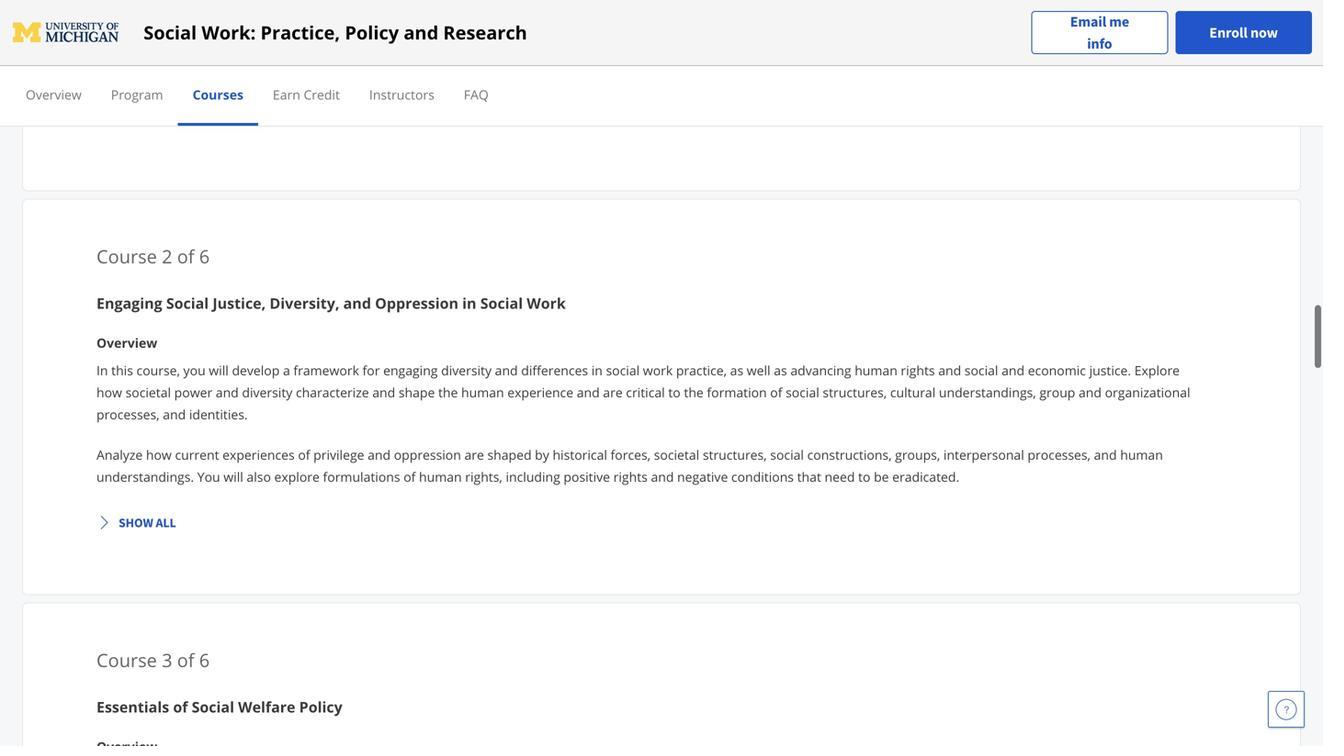 Task type: vqa. For each thing, say whether or not it's contained in the screenshot.
Certificate to the left
no



Task type: describe. For each thing, give the bounding box(es) containing it.
0 horizontal spatial in
[[462, 293, 476, 313]]

2
[[162, 244, 172, 269]]

also
[[247, 468, 271, 486]]

different
[[150, 13, 202, 30]]

critical
[[626, 384, 665, 401]]

email
[[1070, 12, 1106, 31]]

100
[[179, 35, 201, 52]]

positive
[[564, 468, 610, 486]]

courses
[[193, 86, 243, 103]]

show all button
[[89, 506, 183, 540]]

essentials of social welfare policy
[[96, 698, 342, 717]]

in
[[96, 362, 108, 379]]

how inside analyze how current experiences of privilege and oppression are shaped by historical forces, societal structures, social constructions, groups, interpersonal processes, and human understandings. you will also explore formulations of human rights, including positive rights and negative conditions that need to be eradicated.
[[146, 446, 172, 464]]

shaped
[[487, 446, 532, 464]]

6 for course 3 of 6
[[199, 648, 210, 673]]

enroll
[[1209, 23, 1248, 42]]

group
[[1039, 384, 1075, 401]]

in this course, you will develop a framework for engaging diversity and differences in social work practice, as well as advancing human rights and social and economic justice. explore how societal power and diversity characterize and shape the human experience and are critical to the formation of social structures, cultural understandings, group and organizational processes, and identities.
[[96, 362, 1190, 423]]

helped
[[406, 13, 447, 30]]

justice.
[[1089, 362, 1131, 379]]

1 vertical spatial work
[[307, 57, 337, 74]]

rights inside analyze how current experiences of privilege and oppression are shaped by historical forces, societal structures, social constructions, groups, interpersonal processes, and human understandings. you will also explore formulations of human rights, including positive rights and negative conditions that need to be eradicated.
[[613, 468, 648, 486]]

research
[[443, 20, 527, 45]]

including
[[506, 468, 560, 486]]

formation
[[707, 384, 767, 401]]

events,
[[253, 13, 296, 30]]

certificate menu element
[[11, 66, 1312, 126]]

constructions,
[[807, 446, 892, 464]]

have
[[374, 13, 402, 30]]

practice,
[[260, 20, 340, 45]]

credit
[[304, 86, 340, 103]]

be
[[874, 468, 889, 486]]

conditions
[[731, 468, 794, 486]]

social up understandings, at the right bottom of page
[[965, 362, 998, 379]]

rights,
[[465, 468, 502, 486]]

diversity,
[[270, 293, 339, 313]]

practice,
[[676, 362, 727, 379]]

the
[[119, 57, 142, 74]]

work inside in this course, you will develop a framework for engaging diversity and differences in social work practice, as well as advancing human rights and social and economic justice. explore how societal power and diversity characterize and shape the human experience and are critical to the formation of social structures, cultural understandings, group and organizational processes, and identities.
[[643, 362, 673, 379]]

forces,
[[611, 446, 651, 464]]

over
[[96, 35, 123, 52]]

show all
[[119, 515, 176, 531]]

identities.
[[189, 406, 248, 423]]

explore
[[274, 468, 320, 486]]

engaging social justice, diversity, and oppression in social work
[[96, 293, 566, 313]]

oppression
[[375, 293, 459, 313]]

in inside in this course, you will develop a framework for engaging diversity and differences in social work practice, as well as advancing human rights and social and economic justice. explore how societal power and diversity characterize and shape the human experience and are critical to the formation of social structures, cultural understandings, group and organizational processes, and identities.
[[591, 362, 603, 379]]

human down "oppression"
[[419, 468, 462, 486]]

you
[[197, 468, 220, 486]]

earn credit link
[[273, 86, 340, 103]]

human down organizational
[[1120, 446, 1163, 464]]

are inside in this course, you will develop a framework for engaging diversity and differences in social work practice, as well as advancing human rights and social and economic justice. explore how societal power and diversity characterize and shape the human experience and are critical to the formation of social structures, cultural understandings, group and organizational processes, and identities.
[[603, 384, 623, 401]]

use
[[166, 79, 187, 96]]

email me info button
[[1031, 11, 1168, 55]]

processes, inside analyze how current experiences of privilege and oppression are shaped by historical forces, societal structures, social constructions, groups, interpersonal processes, and human understandings. you will also explore formulations of human rights, including positive rights and negative conditions that need to be eradicated.
[[1028, 446, 1091, 464]]

justice,
[[213, 293, 266, 313]]

differences
[[521, 362, 588, 379]]

of inside in this course, you will develop a framework for engaging diversity and differences in social work practice, as well as advancing human rights and social and economic justice. explore how societal power and diversity characterize and shape the human experience and are critical to the formation of social structures, cultural understandings, group and organizational processes, and identities.
[[770, 384, 782, 401]]

historical
[[553, 446, 607, 464]]

me
[[1109, 12, 1129, 31]]

experiences
[[222, 446, 295, 464]]

how different people, events, and policies have helped shape u.s. based social work over the past 100 years
[[96, 13, 623, 52]]

are inside analyze how current experiences of privilege and oppression are shaped by historical forces, societal structures, social constructions, groups, interpersonal processes, and human understandings. you will also explore formulations of human rights, including positive rights and negative conditions that need to be eradicated.
[[464, 446, 484, 464]]

human up "cultural" on the right of page
[[855, 362, 897, 379]]

how to use a social justice lens
[[119, 79, 304, 96]]

social down advancing
[[786, 384, 819, 401]]

program link
[[111, 86, 163, 103]]

social work: practice, policy and research
[[144, 20, 527, 45]]

overview link
[[26, 86, 82, 103]]

engaging
[[383, 362, 438, 379]]

overview inside certificate menu element
[[26, 86, 82, 103]]

negative
[[677, 468, 728, 486]]

advancing
[[790, 362, 851, 379]]

understandings.
[[96, 468, 194, 486]]

a inside in this course, you will develop a framework for engaging diversity and differences in social work practice, as well as advancing human rights and social and economic justice. explore how societal power and diversity characterize and shape the human experience and are critical to the formation of social structures, cultural understandings, group and organizational processes, and identities.
[[283, 362, 290, 379]]

lens
[[280, 79, 304, 96]]

course for course 2 of 6
[[96, 244, 157, 269]]

course 3 of 6
[[96, 648, 210, 673]]

courses link
[[193, 86, 243, 103]]

1 vertical spatial justice
[[238, 79, 276, 96]]

1 horizontal spatial the
[[438, 384, 458, 401]]

between
[[215, 57, 267, 74]]

0 horizontal spatial a
[[190, 79, 197, 96]]

and inside how different people, events, and policies have helped shape u.s. based social work over the past 100 years
[[299, 13, 322, 30]]

earn
[[273, 86, 300, 103]]

essentials
[[96, 698, 169, 717]]

structures, inside analyze how current experiences of privilege and oppression are shaped by historical forces, societal structures, social constructions, groups, interpersonal processes, and human understandings. you will also explore formulations of human rights, including positive rights and negative conditions that need to be eradicated.
[[703, 446, 767, 464]]

0 horizontal spatial to
[[150, 79, 162, 96]]

past
[[149, 35, 175, 52]]

connection
[[145, 57, 211, 74]]

u.s.
[[490, 13, 513, 30]]

course for course 3 of 6
[[96, 648, 157, 673]]

social down the 2
[[166, 293, 209, 313]]

analyze
[[96, 446, 143, 464]]

2 as from the left
[[774, 362, 787, 379]]

the inside how different people, events, and policies have helped shape u.s. based social work over the past 100 years
[[126, 35, 146, 52]]

enroll now button
[[1175, 11, 1312, 54]]



Task type: locate. For each thing, give the bounding box(es) containing it.
justice down between
[[238, 79, 276, 96]]

social left the welfare
[[192, 698, 234, 717]]

are
[[603, 384, 623, 401], [464, 446, 484, 464]]

0 horizontal spatial justice
[[238, 79, 276, 96]]

0 vertical spatial structures,
[[823, 384, 887, 401]]

1 6 from the top
[[199, 244, 210, 269]]

instructors link
[[369, 86, 434, 103]]

for
[[363, 362, 380, 379]]

social
[[556, 13, 590, 30], [270, 57, 304, 74], [367, 57, 400, 74], [201, 79, 234, 96], [606, 362, 640, 379], [965, 362, 998, 379], [786, 384, 819, 401], [770, 446, 804, 464]]

the down practice,
[[684, 384, 704, 401]]

structures, inside in this course, you will develop a framework for engaging diversity and differences in social work practice, as well as advancing human rights and social and economic justice. explore how societal power and diversity characterize and shape the human experience and are critical to the formation of social structures, cultural understandings, group and organizational processes, and identities.
[[823, 384, 887, 401]]

1 vertical spatial will
[[224, 468, 243, 486]]

processes, down group
[[1028, 446, 1091, 464]]

diversity right engaging
[[441, 362, 492, 379]]

how down the
[[119, 79, 147, 96]]

help center image
[[1275, 699, 1297, 721]]

1 vertical spatial rights
[[613, 468, 648, 486]]

0 horizontal spatial policy
[[299, 698, 342, 717]]

in right differences
[[591, 362, 603, 379]]

shape down engaging
[[399, 384, 435, 401]]

2 horizontal spatial the
[[684, 384, 704, 401]]

0 vertical spatial how
[[119, 13, 147, 30]]

1 as from the left
[[730, 362, 743, 379]]

0 vertical spatial processes,
[[96, 406, 159, 423]]

0 vertical spatial 6
[[199, 244, 210, 269]]

framework
[[293, 362, 359, 379]]

0 horizontal spatial are
[[464, 446, 484, 464]]

explore
[[1135, 362, 1180, 379]]

current
[[175, 446, 219, 464]]

1 vertical spatial shape
[[399, 384, 435, 401]]

justice up instructors
[[404, 57, 442, 74]]

info
[[1087, 34, 1112, 53]]

social up that on the bottom right
[[770, 446, 804, 464]]

work:
[[202, 20, 256, 45]]

all
[[156, 515, 176, 531]]

of
[[177, 244, 194, 269], [770, 384, 782, 401], [298, 446, 310, 464], [404, 468, 416, 486], [177, 648, 194, 673], [173, 698, 188, 717]]

6 right 3
[[199, 648, 210, 673]]

faq
[[464, 86, 489, 103]]

1 horizontal spatial to
[[668, 384, 681, 401]]

1 vertical spatial 6
[[199, 648, 210, 673]]

work
[[527, 293, 566, 313]]

that
[[797, 468, 821, 486]]

how
[[96, 384, 122, 401], [146, 446, 172, 464]]

university of michigan image
[[11, 18, 121, 47]]

interpersonal
[[944, 446, 1024, 464]]

0 vertical spatial a
[[190, 79, 197, 96]]

how for to
[[119, 79, 147, 96]]

organizational
[[1105, 384, 1190, 401]]

course left the 2
[[96, 244, 157, 269]]

2 course from the top
[[96, 648, 157, 673]]

in right oppression at the left of page
[[462, 293, 476, 313]]

the up the
[[126, 35, 146, 52]]

1 horizontal spatial in
[[591, 362, 603, 379]]

1 course from the top
[[96, 244, 157, 269]]

1 horizontal spatial policy
[[345, 20, 399, 45]]

characterize
[[296, 384, 369, 401]]

1 horizontal spatial overview
[[96, 334, 157, 352]]

1 horizontal spatial structures,
[[823, 384, 887, 401]]

1 vertical spatial how
[[119, 79, 147, 96]]

the up "oppression"
[[438, 384, 458, 401]]

2 horizontal spatial work
[[643, 362, 673, 379]]

1 vertical spatial course
[[96, 648, 157, 673]]

0 vertical spatial justice
[[404, 57, 442, 74]]

how down "in"
[[96, 384, 122, 401]]

1 how from the top
[[119, 13, 147, 30]]

1 vertical spatial are
[[464, 446, 484, 464]]

rights inside in this course, you will develop a framework for engaging diversity and differences in social work practice, as well as advancing human rights and social and economic justice. explore how societal power and diversity characterize and shape the human experience and are critical to the formation of social structures, cultural understandings, group and organizational processes, and identities.
[[901, 362, 935, 379]]

0 horizontal spatial as
[[730, 362, 743, 379]]

course,
[[136, 362, 180, 379]]

1 vertical spatial policy
[[299, 698, 342, 717]]

formulations
[[323, 468, 400, 486]]

0 vertical spatial overview
[[26, 86, 82, 103]]

a right 'use'
[[190, 79, 197, 96]]

social
[[144, 20, 197, 45], [166, 293, 209, 313], [480, 293, 523, 313], [192, 698, 234, 717]]

0 horizontal spatial work
[[307, 57, 337, 74]]

of right 3
[[177, 648, 194, 673]]

work up credit
[[307, 57, 337, 74]]

structures, down advancing
[[823, 384, 887, 401]]

course
[[96, 244, 157, 269], [96, 648, 157, 673]]

as left well
[[730, 362, 743, 379]]

6 right the 2
[[199, 244, 210, 269]]

social up lens
[[270, 57, 304, 74]]

earn credit
[[273, 86, 340, 103]]

0 horizontal spatial the
[[126, 35, 146, 52]]

structures, up conditions in the bottom right of the page
[[703, 446, 767, 464]]

0 vertical spatial societal
[[125, 384, 171, 401]]

structures,
[[823, 384, 887, 401], [703, 446, 767, 464]]

will inside in this course, you will develop a framework for engaging diversity and differences in social work practice, as well as advancing human rights and social and economic justice. explore how societal power and diversity characterize and shape the human experience and are critical to the formation of social structures, cultural understandings, group and organizational processes, and identities.
[[209, 362, 229, 379]]

work right based
[[593, 13, 623, 30]]

0 horizontal spatial structures,
[[703, 446, 767, 464]]

0 horizontal spatial processes,
[[96, 406, 159, 423]]

privilege
[[313, 446, 364, 464]]

1 horizontal spatial justice
[[404, 57, 442, 74]]

social left work
[[480, 293, 523, 313]]

1 horizontal spatial diversity
[[441, 362, 492, 379]]

0 vertical spatial shape
[[450, 13, 487, 30]]

instructors
[[369, 86, 434, 103]]

0 vertical spatial to
[[150, 79, 162, 96]]

to left 'use'
[[150, 79, 162, 96]]

0 horizontal spatial how
[[96, 384, 122, 401]]

0 vertical spatial course
[[96, 244, 157, 269]]

societal up negative
[[654, 446, 699, 464]]

0 vertical spatial work
[[593, 13, 623, 30]]

overview
[[26, 86, 82, 103], [96, 334, 157, 352]]

by
[[535, 446, 549, 464]]

processes,
[[96, 406, 159, 423], [1028, 446, 1091, 464]]

rights
[[901, 362, 935, 379], [613, 468, 648, 486]]

1 vertical spatial in
[[591, 362, 603, 379]]

to left be
[[858, 468, 871, 486]]

0 horizontal spatial diversity
[[242, 384, 292, 401]]

social up critical
[[606, 362, 640, 379]]

1 vertical spatial a
[[283, 362, 290, 379]]

1 vertical spatial societal
[[654, 446, 699, 464]]

social inside how different people, events, and policies have helped shape u.s. based social work over the past 100 years
[[556, 13, 590, 30]]

social right based
[[556, 13, 590, 30]]

policy left helped
[[345, 20, 399, 45]]

1 horizontal spatial societal
[[654, 446, 699, 464]]

how inside in this course, you will develop a framework for engaging diversity and differences in social work practice, as well as advancing human rights and social and economic justice. explore how societal power and diversity characterize and shape the human experience and are critical to the formation of social structures, cultural understandings, group and organizational processes, and identities.
[[96, 384, 122, 401]]

human
[[855, 362, 897, 379], [461, 384, 504, 401], [1120, 446, 1163, 464], [419, 468, 462, 486]]

are up rights,
[[464, 446, 484, 464]]

this
[[111, 362, 133, 379]]

1 horizontal spatial rights
[[901, 362, 935, 379]]

to inside in this course, you will develop a framework for engaging diversity and differences in social work practice, as well as advancing human rights and social and economic justice. explore how societal power and diversity characterize and shape the human experience and are critical to the formation of social structures, cultural understandings, group and organizational processes, and identities.
[[668, 384, 681, 401]]

oppression
[[394, 446, 461, 464]]

social inside analyze how current experiences of privilege and oppression are shaped by historical forces, societal structures, social constructions, groups, interpersonal processes, and human understandings. you will also explore formulations of human rights, including positive rights and negative conditions that need to be eradicated.
[[770, 446, 804, 464]]

1 vertical spatial diversity
[[242, 384, 292, 401]]

0 horizontal spatial overview
[[26, 86, 82, 103]]

rights up "cultural" on the right of page
[[901, 362, 935, 379]]

groups,
[[895, 446, 940, 464]]

2 6 from the top
[[199, 648, 210, 673]]

work up critical
[[643, 362, 673, 379]]

0 vertical spatial will
[[209, 362, 229, 379]]

policy
[[345, 20, 399, 45], [299, 698, 342, 717]]

a right develop
[[283, 362, 290, 379]]

social down between
[[201, 79, 234, 96]]

6 for course 2 of 6
[[199, 244, 210, 269]]

social up connection
[[144, 20, 197, 45]]

shape left 'u.s.'
[[450, 13, 487, 30]]

economic
[[1028, 362, 1086, 379]]

0 vertical spatial how
[[96, 384, 122, 401]]

shape
[[450, 13, 487, 30], [399, 384, 435, 401]]

2 how from the top
[[119, 79, 147, 96]]

are left critical
[[603, 384, 623, 401]]

work inside how different people, events, and policies have helped shape u.s. based social work over the past 100 years
[[593, 13, 623, 30]]

how inside how different people, events, and policies have helped shape u.s. based social work over the past 100 years
[[119, 13, 147, 30]]

as right well
[[774, 362, 787, 379]]

societal down course,
[[125, 384, 171, 401]]

societal inside analyze how current experiences of privilege and oppression are shaped by historical forces, societal structures, social constructions, groups, interpersonal processes, and human understandings. you will also explore formulations of human rights, including positive rights and negative conditions that need to be eradicated.
[[654, 446, 699, 464]]

processes, up analyze
[[96, 406, 159, 423]]

2 vertical spatial to
[[858, 468, 871, 486]]

understandings,
[[939, 384, 1036, 401]]

based
[[517, 13, 553, 30]]

course 2 of 6
[[96, 244, 210, 269]]

0 horizontal spatial shape
[[399, 384, 435, 401]]

years
[[204, 35, 236, 52]]

shape inside in this course, you will develop a framework for engaging diversity and differences in social work practice, as well as advancing human rights and social and economic justice. explore how societal power and diversity characterize and shape the human experience and are critical to the formation of social structures, cultural understandings, group and organizational processes, and identities.
[[399, 384, 435, 401]]

in
[[462, 293, 476, 313], [591, 362, 603, 379]]

1 horizontal spatial as
[[774, 362, 787, 379]]

you
[[183, 362, 206, 379]]

how up over
[[119, 13, 147, 30]]

1 horizontal spatial how
[[146, 446, 172, 464]]

human left experience
[[461, 384, 504, 401]]

how
[[119, 13, 147, 30], [119, 79, 147, 96]]

experience
[[507, 384, 573, 401]]

overview up this
[[96, 334, 157, 352]]

1 horizontal spatial a
[[283, 362, 290, 379]]

welfare
[[238, 698, 295, 717]]

0 horizontal spatial rights
[[613, 468, 648, 486]]

will inside analyze how current experiences of privilege and oppression are shaped by historical forces, societal structures, social constructions, groups, interpersonal processes, and human understandings. you will also explore formulations of human rights, including positive rights and negative conditions that need to be eradicated.
[[224, 468, 243, 486]]

the connection between social work and social justice
[[119, 57, 442, 74]]

1 vertical spatial to
[[668, 384, 681, 401]]

3
[[162, 648, 172, 673]]

need
[[825, 468, 855, 486]]

0 vertical spatial in
[[462, 293, 476, 313]]

work
[[593, 13, 623, 30], [307, 57, 337, 74], [643, 362, 673, 379]]

program
[[111, 86, 163, 103]]

1 horizontal spatial work
[[593, 13, 623, 30]]

rights down forces,
[[613, 468, 648, 486]]

eradicated.
[[892, 468, 959, 486]]

shape inside how different people, events, and policies have helped shape u.s. based social work over the past 100 years
[[450, 13, 487, 30]]

email me info
[[1070, 12, 1129, 53]]

to inside analyze how current experiences of privilege and oppression are shaped by historical forces, societal structures, social constructions, groups, interpersonal processes, and human understandings. you will also explore formulations of human rights, including positive rights and negative conditions that need to be eradicated.
[[858, 468, 871, 486]]

1 horizontal spatial shape
[[450, 13, 487, 30]]

of right the 2
[[177, 244, 194, 269]]

people,
[[205, 13, 250, 30]]

processes, inside in this course, you will develop a framework for engaging diversity and differences in social work practice, as well as advancing human rights and social and economic justice. explore how societal power and diversity characterize and shape the human experience and are critical to the formation of social structures, cultural understandings, group and organizational processes, and identities.
[[96, 406, 159, 423]]

policy right the welfare
[[299, 698, 342, 717]]

0 vertical spatial policy
[[345, 20, 399, 45]]

of up the explore
[[298, 446, 310, 464]]

1 vertical spatial processes,
[[1028, 446, 1091, 464]]

cultural
[[890, 384, 936, 401]]

how for different
[[119, 13, 147, 30]]

1 horizontal spatial processes,
[[1028, 446, 1091, 464]]

show
[[119, 515, 153, 531]]

1 vertical spatial overview
[[96, 334, 157, 352]]

how up understandings.
[[146, 446, 172, 464]]

course left 3
[[96, 648, 157, 673]]

0 horizontal spatial societal
[[125, 384, 171, 401]]

of right essentials
[[173, 698, 188, 717]]

a
[[190, 79, 197, 96], [283, 362, 290, 379]]

0 vertical spatial are
[[603, 384, 623, 401]]

overview down university of michigan image
[[26, 86, 82, 103]]

1 vertical spatial how
[[146, 446, 172, 464]]

diversity down develop
[[242, 384, 292, 401]]

policies
[[325, 13, 370, 30]]

societal inside in this course, you will develop a framework for engaging diversity and differences in social work practice, as well as advancing human rights and social and economic justice. explore how societal power and diversity characterize and shape the human experience and are critical to the formation of social structures, cultural understandings, group and organizational processes, and identities.
[[125, 384, 171, 401]]

of down "oppression"
[[404, 468, 416, 486]]

0 vertical spatial diversity
[[441, 362, 492, 379]]

of down well
[[770, 384, 782, 401]]

1 horizontal spatial are
[[603, 384, 623, 401]]

2 horizontal spatial to
[[858, 468, 871, 486]]

social up instructors
[[367, 57, 400, 74]]

to right critical
[[668, 384, 681, 401]]

diversity
[[441, 362, 492, 379], [242, 384, 292, 401]]

0 vertical spatial rights
[[901, 362, 935, 379]]

2 vertical spatial work
[[643, 362, 673, 379]]

1 vertical spatial structures,
[[703, 446, 767, 464]]



